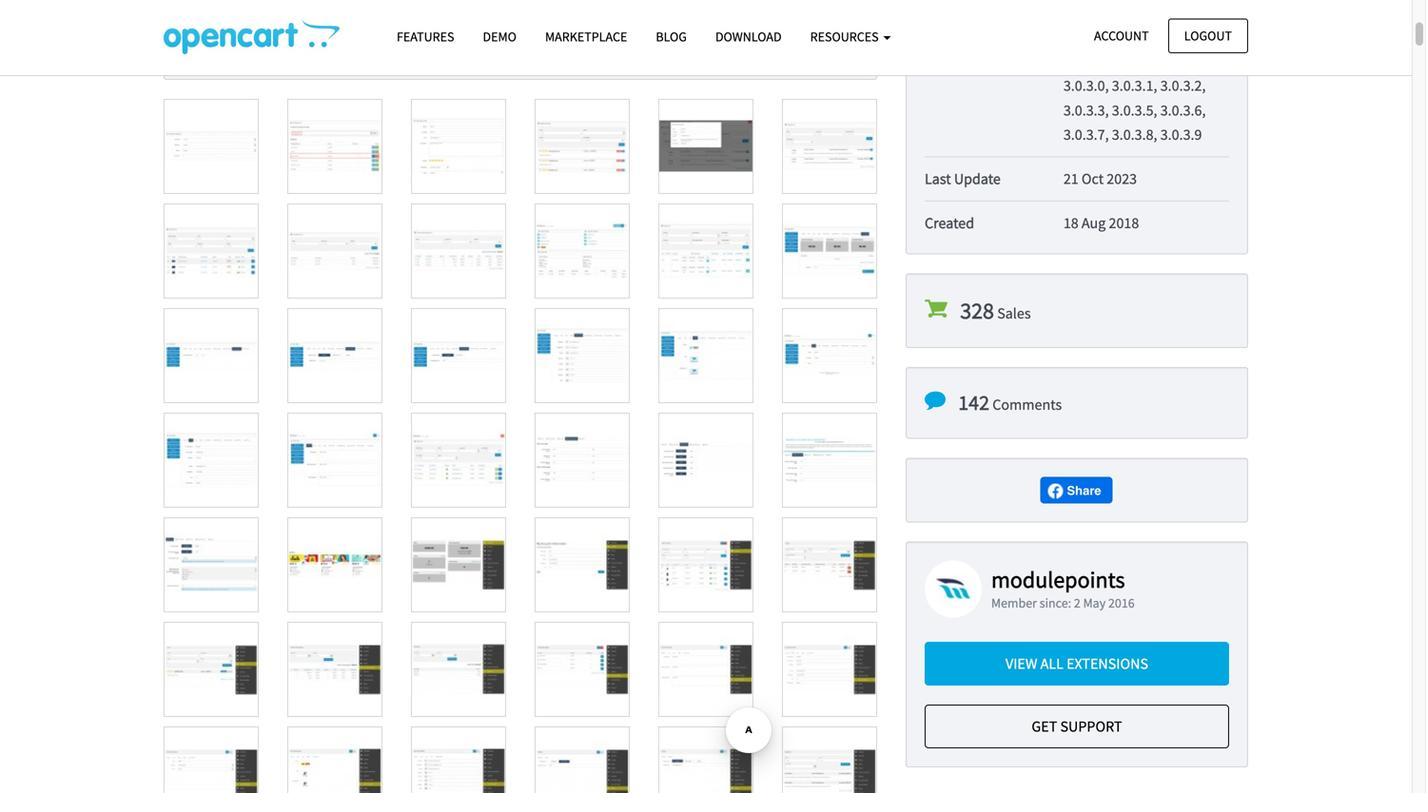 Task type: locate. For each thing, give the bounding box(es) containing it.
21 oct 2023
[[1064, 169, 1138, 188]]

update
[[955, 169, 1001, 188]]

blog link
[[642, 20, 701, 53]]

328 sales
[[961, 297, 1031, 325]]

account
[[1095, 27, 1149, 44]]

marketplace link
[[531, 20, 642, 53]]

modulepoints
[[992, 566, 1126, 594]]

account link
[[1079, 19, 1166, 53]]

features
[[397, 28, 455, 45]]

comments
[[993, 396, 1062, 415]]

demo
[[483, 28, 517, 45]]

modulepoints member since: 2 may 2016
[[992, 566, 1135, 612]]

18 aug 2018
[[1064, 214, 1140, 233]]

2
[[1075, 595, 1081, 612]]

resources link
[[796, 20, 906, 53]]

all
[[1041, 655, 1064, 674]]

blog
[[656, 28, 687, 45]]

resources
[[811, 28, 882, 45]]

21
[[1064, 169, 1079, 188]]

support
[[1061, 718, 1123, 737]]

get support link
[[925, 705, 1230, 749]]

multivendor | multiseller supplier marketplace image
[[183, 0, 859, 61]]

features link
[[383, 20, 469, 53]]

modulepoints image
[[925, 561, 982, 618]]

aug
[[1082, 214, 1106, 233]]

142
[[959, 390, 990, 416]]

view
[[1006, 655, 1038, 674]]

2023
[[1107, 169, 1138, 188]]

last update
[[925, 169, 1001, 188]]



Task type: vqa. For each thing, say whether or not it's contained in the screenshot.
text box
no



Task type: describe. For each thing, give the bounding box(es) containing it.
view all extensions
[[1006, 655, 1149, 674]]

view all extensions link
[[925, 642, 1230, 686]]

comment image
[[925, 391, 946, 412]]

download link
[[701, 20, 796, 53]]

142 comments
[[959, 390, 1062, 416]]

get
[[1032, 718, 1058, 737]]

sales
[[998, 304, 1031, 323]]

may
[[1084, 595, 1106, 612]]

logout link
[[1169, 19, 1249, 53]]

328
[[961, 297, 995, 325]]

created
[[925, 214, 975, 233]]

marketplace
[[545, 28, 628, 45]]

18
[[1064, 214, 1079, 233]]

logout
[[1185, 27, 1233, 44]]

download
[[716, 28, 782, 45]]

member
[[992, 595, 1038, 612]]

cart mini image
[[925, 298, 948, 321]]

get support
[[1032, 718, 1123, 737]]

opencart - multivendor | multiseller supplier marketplace image
[[164, 20, 340, 54]]

2018
[[1109, 214, 1140, 233]]

2016
[[1109, 595, 1135, 612]]

extensions
[[1067, 655, 1149, 674]]

since:
[[1040, 595, 1072, 612]]

oct
[[1082, 169, 1104, 188]]

last
[[925, 169, 952, 188]]

demo link
[[469, 20, 531, 53]]



